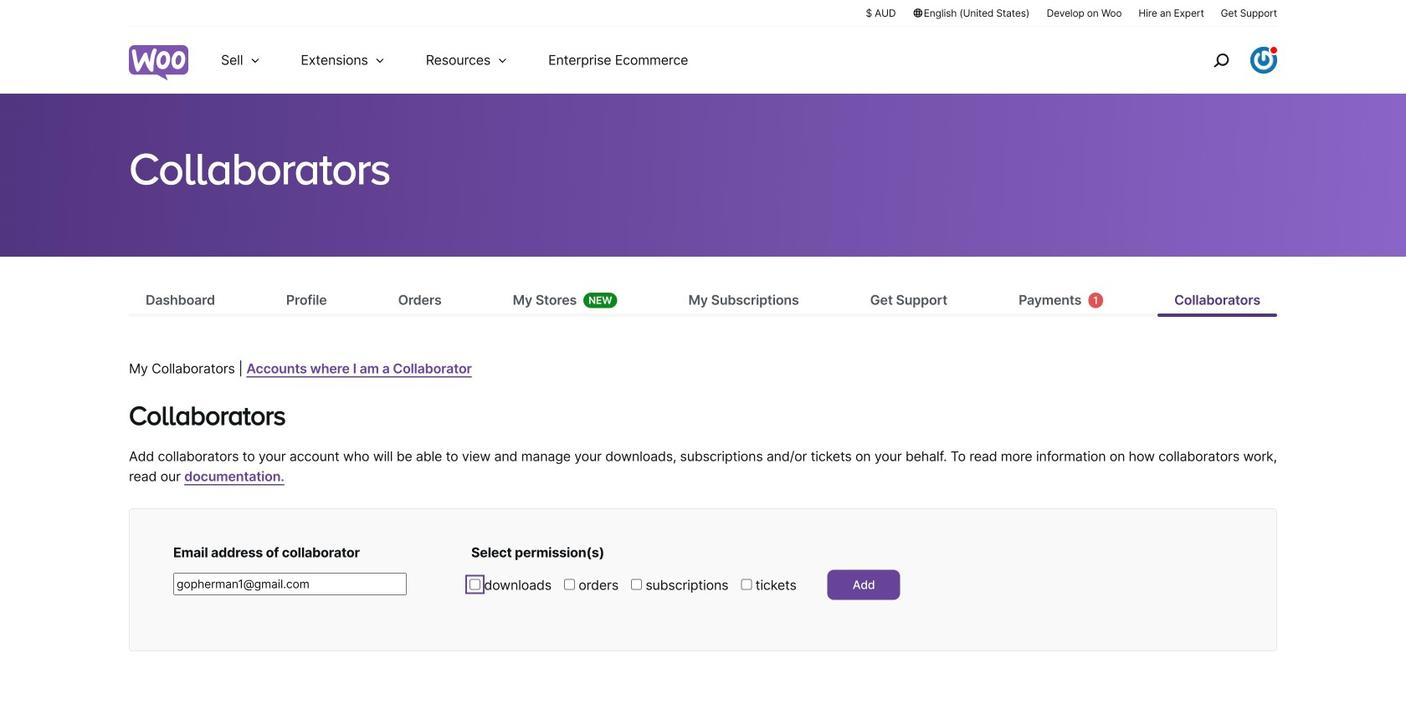Task type: vqa. For each thing, say whether or not it's contained in the screenshot.
service navigation menu Element
yes



Task type: describe. For each thing, give the bounding box(es) containing it.
open account menu image
[[1251, 47, 1277, 74]]



Task type: locate. For each thing, give the bounding box(es) containing it.
None checkbox
[[470, 580, 480, 590], [564, 580, 575, 590], [631, 580, 642, 590], [741, 580, 752, 590], [470, 580, 480, 590], [564, 580, 575, 590], [631, 580, 642, 590], [741, 580, 752, 590]]

search image
[[1208, 47, 1235, 74]]

service navigation menu element
[[1178, 33, 1277, 87]]



